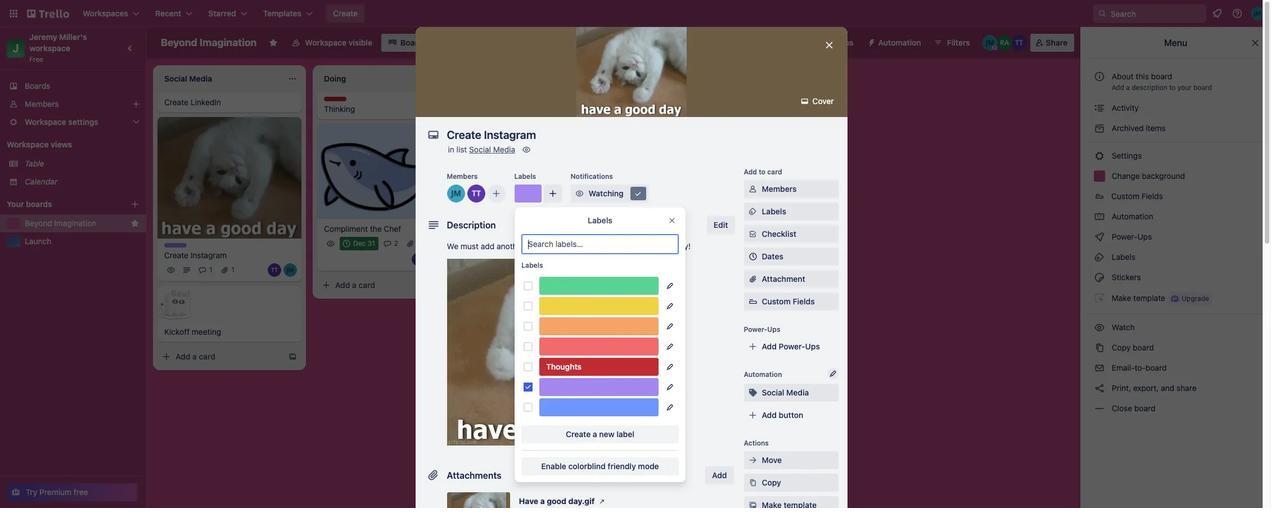 Task type: locate. For each thing, give the bounding box(es) containing it.
workspace visible
[[305, 38, 373, 47]]

increase
[[584, 241, 614, 251]]

1 horizontal spatial social
[[762, 388, 785, 397]]

media up "button"
[[787, 388, 809, 397]]

sm image inside activity link
[[1094, 102, 1106, 114]]

0 horizontal spatial list
[[457, 145, 467, 154]]

miller's
[[59, 32, 87, 42]]

terry turtle (terryturtle) image
[[467, 185, 485, 203]]

create up workspace visible
[[333, 8, 358, 18]]

create for create
[[333, 8, 358, 18]]

items
[[1146, 123, 1166, 133]]

create inside primary element
[[333, 8, 358, 18]]

create left linkedin
[[164, 97, 188, 107]]

1 horizontal spatial color: purple, title: none image
[[540, 378, 659, 396]]

share
[[1177, 383, 1197, 393]]

workspace up the table
[[7, 140, 49, 149]]

1 vertical spatial another
[[497, 241, 525, 251]]

copy down move at bottom
[[762, 478, 781, 487]]

social media button
[[744, 384, 839, 402]]

labels down "social"
[[522, 261, 543, 270]]

0 vertical spatial members
[[25, 99, 59, 109]]

imagination left star or unstar board image
[[200, 37, 257, 48]]

0 vertical spatial thoughts
[[324, 97, 355, 105]]

meeting
[[192, 327, 221, 337]]

board
[[401, 38, 423, 47]]

sm image inside the automation link
[[1094, 211, 1106, 222]]

compliment
[[324, 224, 368, 233]]

color: yellow, title: none image
[[540, 297, 659, 315]]

members link down add to card at the top of the page
[[744, 180, 839, 198]]

1 horizontal spatial add a card
[[335, 280, 375, 290]]

1 horizontal spatial custom fields button
[[1088, 187, 1265, 205]]

description
[[1132, 83, 1168, 92]]

dec
[[353, 239, 366, 247]]

0 horizontal spatial add a card button
[[158, 348, 284, 366]]

workspace for workspace views
[[7, 140, 49, 149]]

custom fields button down attachment button
[[744, 296, 839, 307]]

add power-ups
[[762, 342, 820, 351]]

your
[[7, 199, 24, 209]]

2 vertical spatial members
[[762, 184, 797, 194]]

1 horizontal spatial labels link
[[1088, 248, 1265, 266]]

0 horizontal spatial terry turtle (terryturtle) image
[[268, 264, 281, 277]]

attachments
[[447, 470, 502, 481]]

1 vertical spatial automation
[[1110, 212, 1154, 221]]

1 horizontal spatial thoughts
[[546, 362, 582, 371]]

1 for 1
[[232, 266, 235, 274]]

0 vertical spatial custom fields
[[1112, 191, 1164, 201]]

fields down change background
[[1142, 191, 1164, 201]]

create instagram link
[[164, 250, 295, 261]]

0 horizontal spatial fields
[[793, 297, 815, 306]]

fields for menu
[[1142, 191, 1164, 201]]

custom fields for menu
[[1112, 191, 1164, 201]]

the
[[370, 224, 382, 233]]

watching button
[[571, 185, 649, 203]]

1 vertical spatial beyond
[[25, 218, 52, 228]]

create left new
[[566, 429, 591, 439]]

0 vertical spatial color: purple, title: none image
[[164, 243, 187, 248]]

sm image left stickers
[[1094, 272, 1106, 283]]

colorblind
[[569, 461, 606, 471]]

boards link
[[0, 77, 146, 95]]

color: orange, title: none image
[[540, 317, 659, 335]]

jeremy miller (jeremymiller198) image
[[1251, 7, 1265, 20], [428, 252, 441, 266], [284, 264, 297, 277]]

1 horizontal spatial members link
[[744, 180, 839, 198]]

to inside 'about this board add a description to your board'
[[1170, 83, 1176, 92]]

media up add members to card image
[[493, 145, 515, 154]]

0 vertical spatial to
[[1170, 83, 1176, 92]]

to for we must add another social media to increase our youth credibility!
[[574, 241, 582, 251]]

create for create instagram
[[164, 251, 188, 260]]

copy for copy board
[[1112, 343, 1131, 352]]

custom fields button
[[1088, 187, 1265, 205], [744, 296, 839, 307]]

custom fields down change background
[[1112, 191, 1164, 201]]

color: purple, title: none image
[[164, 243, 187, 248], [540, 378, 659, 396]]

sm image left the archived
[[1094, 123, 1106, 134]]

create left the instagram in the left of the page
[[164, 251, 188, 260]]

0 horizontal spatial custom fields button
[[744, 296, 839, 307]]

sm image inside automation button
[[863, 34, 879, 50]]

media
[[550, 241, 572, 251]]

workspace left visible
[[305, 38, 347, 47]]

color: purple, title: none image
[[515, 185, 542, 203]]

fields for add to card
[[793, 297, 815, 306]]

share
[[1046, 38, 1068, 47]]

members down add to card at the top of the page
[[762, 184, 797, 194]]

members up terry turtle (terryturtle) image
[[447, 172, 478, 181]]

sm image inside close board link
[[1094, 403, 1106, 414]]

labels link up checklist link
[[744, 203, 839, 221]]

0 vertical spatial imagination
[[200, 37, 257, 48]]

beyond
[[161, 37, 197, 48], [25, 218, 52, 228]]

email-to-board link
[[1088, 359, 1265, 377]]

1 horizontal spatial card
[[359, 280, 375, 290]]

print, export, and share
[[1110, 383, 1197, 393]]

1 vertical spatial add a card
[[176, 352, 216, 361]]

2 horizontal spatial card
[[768, 168, 783, 176]]

social up add button
[[762, 388, 785, 397]]

our
[[616, 241, 628, 251]]

change
[[1112, 171, 1140, 181]]

1 horizontal spatial custom
[[1112, 191, 1140, 201]]

add another list button
[[632, 65, 786, 90]]

board right your
[[1194, 83, 1213, 92]]

1 down the instagram in the left of the page
[[209, 266, 212, 274]]

to-
[[1135, 363, 1146, 373]]

labels link
[[744, 203, 839, 221], [1088, 248, 1265, 266]]

1 vertical spatial color: purple, title: none image
[[540, 378, 659, 396]]

another
[[670, 73, 699, 82], [497, 241, 525, 251]]

create linkedin link
[[164, 97, 295, 108]]

beyond inside beyond imagination link
[[25, 218, 52, 228]]

1 horizontal spatial automation
[[879, 38, 922, 47]]

jeremy miller (jeremymiller198) image left terry turtle (terryturtle) image
[[447, 185, 465, 203]]

sm image down the copy link
[[748, 500, 759, 508]]

sm image inside power-ups link
[[1094, 231, 1106, 243]]

1 horizontal spatial beyond imagination
[[161, 37, 257, 48]]

0 horizontal spatial beyond imagination
[[25, 218, 96, 228]]

automation down "change"
[[1110, 212, 1154, 221]]

color: purple, title: none image up color: blue, title: none image
[[540, 378, 659, 396]]

1
[[418, 239, 421, 247], [209, 266, 212, 274], [232, 266, 235, 274]]

0 horizontal spatial labels link
[[744, 203, 839, 221]]

custom down attachment at the bottom right
[[762, 297, 791, 306]]

table link
[[25, 158, 140, 169]]

0 vertical spatial jeremy miller (jeremymiller198) image
[[982, 35, 998, 51]]

0 horizontal spatial custom
[[762, 297, 791, 306]]

we must add another social media to increase our youth credibility!
[[447, 241, 691, 251]]

0 vertical spatial workspace
[[305, 38, 347, 47]]

j
[[13, 42, 19, 55]]

thoughts inside thoughts thinking
[[324, 97, 355, 105]]

0 horizontal spatial add a card
[[176, 352, 216, 361]]

a down about
[[1127, 83, 1130, 92]]

checklist link
[[744, 225, 839, 243]]

0 horizontal spatial power-ups
[[744, 325, 781, 334]]

sm image for settings link
[[1094, 150, 1106, 161]]

workspace visible button
[[285, 34, 379, 52]]

0 horizontal spatial members link
[[0, 95, 146, 113]]

sm image inside settings link
[[1094, 150, 1106, 161]]

try
[[26, 487, 37, 497]]

1 horizontal spatial another
[[670, 73, 699, 82]]

this
[[1136, 71, 1150, 81]]

workspace inside button
[[305, 38, 347, 47]]

sm image for the copy link
[[748, 477, 759, 488]]

1 horizontal spatial imagination
[[200, 37, 257, 48]]

1 right 2
[[418, 239, 421, 247]]

1 vertical spatial power-ups
[[1110, 232, 1155, 241]]

1 vertical spatial imagination
[[54, 218, 96, 228]]

a left new
[[593, 429, 597, 439]]

copy link
[[744, 474, 839, 492]]

1 vertical spatial members
[[447, 172, 478, 181]]

1 vertical spatial beyond imagination
[[25, 218, 96, 228]]

activity link
[[1088, 99, 1265, 117]]

1 horizontal spatial to
[[759, 168, 766, 176]]

close board
[[1110, 403, 1156, 413]]

0 horizontal spatial copy
[[762, 478, 781, 487]]

terry turtle (terryturtle) image left share button
[[1012, 35, 1027, 51]]

0 horizontal spatial thoughts
[[324, 97, 355, 105]]

jeremy miller's workspace free
[[29, 32, 89, 64]]

enable colorblind friendly mode
[[542, 461, 659, 471]]

sm image
[[799, 96, 811, 107], [1094, 102, 1106, 114], [1094, 150, 1106, 161], [748, 183, 759, 195], [1094, 211, 1106, 222], [748, 228, 759, 240], [1094, 231, 1106, 243], [1094, 252, 1106, 263], [1094, 292, 1106, 303], [748, 387, 759, 398], [1094, 403, 1106, 414], [748, 455, 759, 466], [748, 477, 759, 488], [597, 496, 608, 507]]

sm image inside checklist link
[[748, 228, 759, 240]]

custom fields down attachment button
[[762, 297, 815, 306]]

kickoff meeting link
[[164, 327, 295, 338]]

button
[[779, 410, 804, 420]]

1 horizontal spatial members
[[447, 172, 478, 181]]

another inside button
[[670, 73, 699, 82]]

social right in
[[469, 145, 491, 154]]

custom down "change"
[[1112, 191, 1140, 201]]

sm image inside watch link
[[1094, 322, 1106, 333]]

fields down attachment button
[[793, 297, 815, 306]]

ups left automation button
[[839, 38, 854, 47]]

1 vertical spatial color: bold red, title: "thoughts" element
[[540, 358, 659, 376]]

sm image
[[863, 34, 879, 50], [1094, 123, 1106, 134], [521, 144, 532, 155], [574, 188, 586, 199], [633, 188, 644, 199], [748, 206, 759, 217], [1094, 272, 1106, 283], [1094, 322, 1106, 333], [1094, 342, 1106, 353], [1094, 362, 1106, 374], [1094, 383, 1106, 394], [748, 500, 759, 508]]

1 vertical spatial custom fields
[[762, 297, 815, 306]]

0 horizontal spatial media
[[493, 145, 515, 154]]

add button
[[706, 466, 734, 484]]

sm image inside social media button
[[748, 387, 759, 398]]

0 horizontal spatial imagination
[[54, 218, 96, 228]]

0 vertical spatial copy
[[1112, 343, 1131, 352]]

add button
[[762, 410, 804, 420]]

beyond imagination
[[161, 37, 257, 48], [25, 218, 96, 228]]

automation button
[[863, 34, 928, 52]]

have\_a\_good\_day.gif image
[[447, 259, 676, 446]]

members link down boards
[[0, 95, 146, 113]]

attachment
[[762, 274, 806, 284]]

0 vertical spatial color: bold red, title: "thoughts" element
[[324, 97, 355, 105]]

0 horizontal spatial members
[[25, 99, 59, 109]]

31
[[368, 239, 375, 247]]

0 vertical spatial beyond imagination
[[161, 37, 257, 48]]

label
[[617, 429, 635, 439]]

1 horizontal spatial custom fields
[[1112, 191, 1164, 201]]

sm image left email-
[[1094, 362, 1106, 374]]

ups inside button
[[839, 38, 854, 47]]

sm image for power-ups link
[[1094, 231, 1106, 243]]

1 horizontal spatial copy
[[1112, 343, 1131, 352]]

a inside button
[[593, 429, 597, 439]]

thoughts for thoughts thinking
[[324, 97, 355, 105]]

archived
[[1112, 123, 1144, 133]]

members
[[25, 99, 59, 109], [447, 172, 478, 181], [762, 184, 797, 194]]

power-
[[813, 38, 839, 47], [1112, 232, 1138, 241], [744, 325, 768, 334], [779, 342, 806, 351]]

0 horizontal spatial automation
[[744, 370, 782, 379]]

terry turtle (terryturtle) image down create instagram link
[[268, 264, 281, 277]]

sm image inside the 'cover' link
[[799, 96, 811, 107]]

2 horizontal spatial jeremy miller (jeremymiller198) image
[[1251, 7, 1265, 20]]

copy for copy
[[762, 478, 781, 487]]

2 horizontal spatial power-ups
[[1110, 232, 1155, 241]]

your boards
[[7, 199, 52, 209]]

1 horizontal spatial color: bold red, title: "thoughts" element
[[540, 358, 659, 376]]

list inside button
[[701, 73, 712, 82]]

1 horizontal spatial power-ups
[[813, 38, 854, 47]]

0 vertical spatial add a card button
[[317, 276, 443, 294]]

add a card button
[[317, 276, 443, 294], [158, 348, 284, 366]]

add a card button down kickoff meeting link
[[158, 348, 284, 366]]

copy up email-
[[1112, 343, 1131, 352]]

labels up color: purple, title: none icon
[[515, 172, 536, 181]]

sm image inside copy board link
[[1094, 342, 1106, 353]]

color: purple, title: none image up "create instagram"
[[164, 243, 187, 248]]

labels up 'checklist'
[[762, 207, 787, 216]]

boards
[[26, 199, 52, 209]]

cover
[[811, 96, 834, 106]]

labels up the 'search labels…' text field
[[588, 216, 613, 225]]

social
[[527, 241, 548, 251]]

kickoff meeting
[[164, 327, 221, 337]]

0 vertical spatial custom
[[1112, 191, 1140, 201]]

terry turtle (terryturtle) image left ruby anderson (rubyanderson7) icon
[[412, 252, 425, 266]]

create from template… image
[[608, 102, 617, 111], [448, 281, 457, 290]]

None text field
[[441, 125, 813, 145]]

add a card down dec 31 checkbox
[[335, 280, 375, 290]]

1 vertical spatial copy
[[762, 478, 781, 487]]

sm image inside the copy link
[[748, 477, 759, 488]]

2 horizontal spatial to
[[1170, 83, 1176, 92]]

email-to-board
[[1110, 363, 1167, 373]]

1 vertical spatial card
[[359, 280, 375, 290]]

1 vertical spatial fields
[[793, 297, 815, 306]]

1 vertical spatial thoughts
[[546, 362, 582, 371]]

Dec 31 checkbox
[[340, 237, 379, 250]]

ups up social media button
[[806, 342, 820, 351]]

labels up stickers
[[1110, 252, 1136, 262]]

1 vertical spatial create from template… image
[[448, 281, 457, 290]]

try premium free button
[[7, 483, 137, 501]]

imagination up launch link
[[54, 218, 96, 228]]

jeremy miller (jeremymiller198) image right filters
[[982, 35, 998, 51]]

sm image left copy board at the right bottom of page
[[1094, 342, 1106, 353]]

power-ups
[[813, 38, 854, 47], [1110, 232, 1155, 241], [744, 325, 781, 334]]

1 horizontal spatial 1
[[232, 266, 235, 274]]

0 vertical spatial automation
[[879, 38, 922, 47]]

imagination
[[200, 37, 257, 48], [54, 218, 96, 228]]

print, export, and share link
[[1088, 379, 1265, 397]]

color: bold red, title: "thoughts" element
[[324, 97, 355, 105], [540, 358, 659, 376]]

back to home image
[[27, 5, 69, 23]]

1 horizontal spatial workspace
[[305, 38, 347, 47]]

template
[[1134, 293, 1166, 303]]

kickoff
[[164, 327, 190, 337]]

sm image inside move link
[[748, 455, 759, 466]]

j link
[[7, 39, 25, 57]]

jeremy miller (jeremymiller198) image
[[982, 35, 998, 51], [447, 185, 465, 203]]

board up print, export, and share
[[1146, 363, 1167, 373]]

0 vertical spatial beyond
[[161, 37, 197, 48]]

thinking
[[324, 104, 355, 114]]

Search labels… text field
[[522, 234, 679, 254]]

sm image for the 'cover' link
[[799, 96, 811, 107]]

add another list
[[653, 73, 712, 82]]

youth
[[631, 241, 651, 251]]

terry turtle (terryturtle) image
[[1012, 35, 1027, 51], [412, 252, 425, 266], [268, 264, 281, 277]]

0 horizontal spatial to
[[574, 241, 582, 251]]

1 horizontal spatial jeremy miller (jeremymiller198) image
[[428, 252, 441, 266]]

custom fields button up the automation link
[[1088, 187, 1265, 205]]

0 vertical spatial list
[[701, 73, 712, 82]]

sm image left print,
[[1094, 383, 1106, 394]]

sm image left watch
[[1094, 322, 1106, 333]]

automation up social media
[[744, 370, 782, 379]]

0 vertical spatial custom fields button
[[1088, 187, 1265, 205]]

2 horizontal spatial members
[[762, 184, 797, 194]]

fields
[[1142, 191, 1164, 201], [793, 297, 815, 306]]

0 notifications image
[[1211, 7, 1224, 20]]

table
[[25, 159, 44, 168]]

workspace for workspace visible
[[305, 38, 347, 47]]

0 vertical spatial card
[[768, 168, 783, 176]]

add a card down kickoff meeting
[[176, 352, 216, 361]]

credibility!
[[653, 241, 691, 251]]

2 vertical spatial power-ups
[[744, 325, 781, 334]]

thoughts thinking
[[324, 97, 355, 114]]

1 vertical spatial custom fields button
[[744, 296, 839, 307]]

sm image right power-ups button
[[863, 34, 879, 50]]

Search field
[[1107, 5, 1206, 22]]

ups inside 'link'
[[806, 342, 820, 351]]

2 vertical spatial to
[[574, 241, 582, 251]]

workspace
[[29, 43, 70, 53]]

labels link up stickers link
[[1088, 248, 1265, 266]]

primary element
[[0, 0, 1272, 27]]

automation left filters button
[[879, 38, 922, 47]]

add a card button down 31
[[317, 276, 443, 294]]

move link
[[744, 451, 839, 469]]

sm image inside members link
[[748, 183, 759, 195]]

2 vertical spatial card
[[199, 352, 216, 361]]

dec 31
[[353, 239, 375, 247]]

compliment the chef
[[324, 224, 401, 233]]

members down boards
[[25, 99, 59, 109]]

sm image inside labels link
[[1094, 252, 1106, 263]]

1 down create instagram link
[[232, 266, 235, 274]]

dates
[[762, 252, 784, 261]]



Task type: describe. For each thing, give the bounding box(es) containing it.
attachment button
[[744, 270, 839, 288]]

ups up add power-ups on the bottom of page
[[768, 325, 781, 334]]

custom fields button for add to card
[[744, 296, 839, 307]]

2 horizontal spatial automation
[[1110, 212, 1154, 221]]

jeremy miller's workspace link
[[29, 32, 89, 53]]

custom for add to card
[[762, 297, 791, 306]]

dates button
[[744, 248, 839, 266]]

compliment the chef link
[[324, 223, 455, 234]]

0 horizontal spatial 1
[[209, 266, 212, 274]]

automation link
[[1088, 208, 1265, 226]]

notifications
[[571, 172, 613, 181]]

views
[[51, 140, 72, 149]]

1 vertical spatial jeremy miller (jeremymiller198) image
[[447, 185, 465, 203]]

sm image inside stickers link
[[1094, 272, 1106, 283]]

about this board add a description to your board
[[1112, 71, 1213, 92]]

add button button
[[744, 406, 839, 424]]

launch link
[[25, 236, 140, 247]]

create instagram
[[164, 251, 227, 260]]

instagram
[[191, 251, 227, 260]]

free
[[74, 487, 88, 497]]

close
[[1112, 403, 1133, 413]]

share button
[[1031, 34, 1075, 52]]

search image
[[1098, 9, 1107, 18]]

1 for 2
[[418, 239, 421, 247]]

move
[[762, 455, 782, 465]]

sm image right edit button
[[748, 206, 759, 217]]

chef
[[384, 224, 401, 233]]

create from template… image
[[288, 352, 297, 361]]

jeremy
[[29, 32, 57, 42]]

filters button
[[931, 34, 974, 52]]

beyond inside board name text box
[[161, 37, 197, 48]]

board down export,
[[1135, 403, 1156, 413]]

boards
[[25, 81, 50, 91]]

2
[[394, 239, 398, 247]]

0 horizontal spatial jeremy miller (jeremymiller198) image
[[284, 264, 297, 277]]

archived items link
[[1088, 119, 1265, 137]]

sm image for the automation link
[[1094, 211, 1106, 222]]

media inside social media button
[[787, 388, 809, 397]]

sm image inside email-to-board link
[[1094, 362, 1106, 374]]

a down dec 31 checkbox
[[352, 280, 357, 290]]

create for create a new label
[[566, 429, 591, 439]]

add
[[481, 241, 495, 251]]

create a new label button
[[522, 425, 679, 443]]

0 horizontal spatial another
[[497, 241, 525, 251]]

a right the "have"
[[541, 496, 545, 506]]

1 vertical spatial members link
[[744, 180, 839, 198]]

a down kickoff meeting
[[193, 352, 197, 361]]

settings
[[1110, 151, 1142, 160]]

power- inside button
[[813, 38, 839, 47]]

calendar
[[25, 177, 57, 186]]

free
[[29, 55, 43, 64]]

star or unstar board image
[[269, 38, 278, 47]]

day.gif
[[569, 496, 595, 506]]

1 horizontal spatial create from template… image
[[608, 102, 617, 111]]

new
[[599, 429, 615, 439]]

export,
[[1134, 383, 1159, 393]]

0 vertical spatial members link
[[0, 95, 146, 113]]

0 vertical spatial social
[[469, 145, 491, 154]]

close popover image
[[668, 216, 677, 225]]

description
[[447, 220, 496, 230]]

create linkedin
[[164, 97, 221, 107]]

custom fields for add to card
[[762, 297, 815, 306]]

0 horizontal spatial create from template… image
[[448, 281, 457, 290]]

actions
[[744, 439, 769, 447]]

premium
[[39, 487, 72, 497]]

add board image
[[131, 200, 140, 209]]

friendly
[[608, 461, 636, 471]]

add inside button
[[762, 410, 777, 420]]

calendar link
[[25, 176, 140, 187]]

power- inside 'link'
[[779, 342, 806, 351]]

in list social media
[[448, 145, 515, 154]]

power-ups link
[[1088, 228, 1265, 246]]

1 horizontal spatial add a card button
[[317, 276, 443, 294]]

good
[[547, 496, 567, 506]]

custom fields button for menu
[[1088, 187, 1265, 205]]

thoughts for thoughts
[[546, 362, 582, 371]]

sm image for the bottom members link
[[748, 183, 759, 195]]

archived items
[[1110, 123, 1166, 133]]

upgrade button
[[1169, 292, 1212, 306]]

filters
[[947, 38, 970, 47]]

close board link
[[1088, 400, 1265, 418]]

1 horizontal spatial terry turtle (terryturtle) image
[[412, 252, 425, 266]]

open information menu image
[[1232, 8, 1244, 19]]

custom for menu
[[1112, 191, 1140, 201]]

social inside button
[[762, 388, 785, 397]]

in
[[448, 145, 455, 154]]

menu
[[1165, 38, 1188, 48]]

sm image for move link
[[748, 455, 759, 466]]

sm image for activity link
[[1094, 102, 1106, 114]]

automation inside button
[[879, 38, 922, 47]]

0 horizontal spatial color: purple, title: none image
[[164, 243, 187, 248]]

1 vertical spatial add a card button
[[158, 348, 284, 366]]

change background
[[1110, 171, 1186, 181]]

cover link
[[796, 92, 841, 110]]

imagination inside board name text box
[[200, 37, 257, 48]]

thinking link
[[324, 104, 455, 115]]

to for about this board add a description to your board
[[1170, 83, 1176, 92]]

1 vertical spatial list
[[457, 145, 467, 154]]

background
[[1142, 171, 1186, 181]]

add inside 'link'
[[762, 342, 777, 351]]

power-ups inside button
[[813, 38, 854, 47]]

board up to- at the right bottom of page
[[1133, 343, 1155, 352]]

watch
[[1110, 322, 1138, 332]]

color: green, title: none image
[[540, 277, 659, 295]]

0 vertical spatial add a card
[[335, 280, 375, 290]]

social media link
[[469, 145, 515, 154]]

sm image inside archived items link
[[1094, 123, 1106, 134]]

1 vertical spatial labels link
[[1088, 248, 1265, 266]]

make template
[[1110, 293, 1166, 303]]

beyond imagination link
[[25, 218, 126, 229]]

board up description at the top right of the page
[[1152, 71, 1173, 81]]

copy board link
[[1088, 339, 1265, 357]]

a inside 'about this board add a description to your board'
[[1127, 83, 1130, 92]]

beyond imagination inside board name text box
[[161, 37, 257, 48]]

2 horizontal spatial terry turtle (terryturtle) image
[[1012, 35, 1027, 51]]

0 horizontal spatial color: bold red, title: "thoughts" element
[[324, 97, 355, 105]]

print,
[[1112, 383, 1132, 393]]

try premium free
[[26, 487, 88, 497]]

2 vertical spatial automation
[[744, 370, 782, 379]]

0 vertical spatial labels link
[[744, 203, 839, 221]]

sm image for bottommost labels link
[[1094, 252, 1106, 263]]

must
[[461, 241, 479, 251]]

ups down the automation link
[[1138, 232, 1153, 241]]

add members to card image
[[492, 188, 501, 199]]

0 vertical spatial media
[[493, 145, 515, 154]]

color: blue, title: none image
[[540, 398, 659, 416]]

sm image inside print, export, and share "link"
[[1094, 383, 1106, 394]]

stickers link
[[1088, 268, 1265, 286]]

color: red, title: none image
[[540, 338, 659, 356]]

board link
[[382, 34, 429, 52]]

workspace views
[[7, 140, 72, 149]]

sm image down notifications
[[574, 188, 586, 199]]

ruby anderson (rubyanderson7) image
[[443, 252, 457, 266]]

Board name text field
[[155, 34, 262, 52]]

enable
[[542, 461, 567, 471]]

sm image for close board link at the right bottom of page
[[1094, 403, 1106, 414]]

have
[[519, 496, 539, 506]]

add inside 'about this board add a description to your board'
[[1112, 83, 1125, 92]]

sm image right watching
[[633, 188, 644, 199]]

sm image for checklist link
[[748, 228, 759, 240]]

create for create linkedin
[[164, 97, 188, 107]]

sm image right 'social media' link
[[521, 144, 532, 155]]

starred icon image
[[131, 219, 140, 228]]

your
[[1178, 83, 1192, 92]]

your boards with 2 items element
[[7, 198, 114, 211]]

sm image for social media button
[[748, 387, 759, 398]]

ruby anderson (rubyanderson7) image
[[997, 35, 1013, 51]]

power-ups button
[[790, 34, 861, 52]]



Task type: vqa. For each thing, say whether or not it's contained in the screenshot.
Switch to… icon
no



